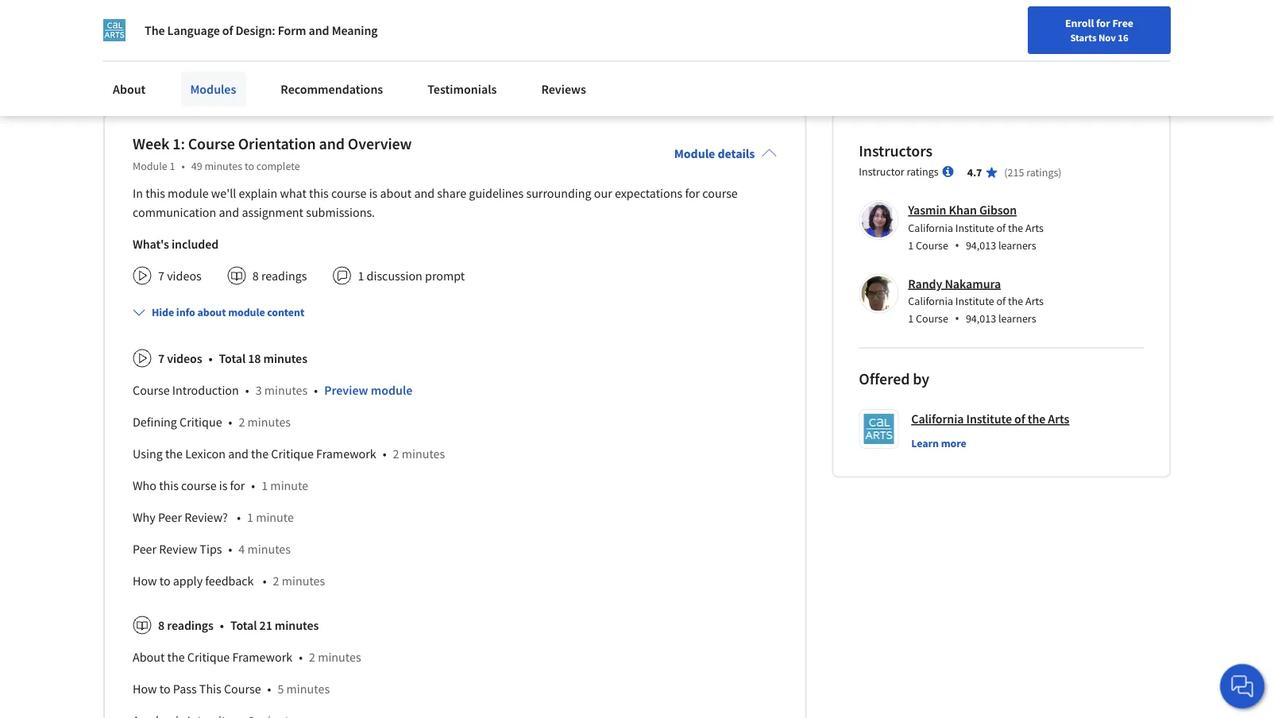 Task type: locate. For each thing, give the bounding box(es) containing it.
learn more
[[912, 436, 967, 450]]

critique up this
[[187, 649, 230, 665]]

0 horizontal spatial we
[[204, 42, 219, 57]]

for up nov
[[1097, 16, 1111, 30]]

module down week
[[133, 159, 167, 173]]

in inside the in this course, critique is defined as a detailed, objective analysis of a work of graphic design and its effectiveness. critique is an integral part of the making process for designers: it's not just how we determine if a work of design is or is not successful, it's how we move our work forward. critique is also where other voices and opinions can be brought into the design process. read more
[[103, 9, 113, 24]]

0 horizontal spatial 8 readings
[[158, 618, 214, 633]]

arts inside the yasmin khan gibson california institute of the arts 1 course • 94,013 learners
[[1026, 221, 1044, 235]]

is up submissions. at the left of the page
[[369, 185, 378, 201]]

testimonials
[[428, 81, 497, 97]]

1 horizontal spatial more
[[941, 436, 967, 450]]

yasmin khan gibson image
[[862, 203, 897, 238]]

0 vertical spatial in
[[103, 9, 113, 24]]

can
[[601, 42, 619, 57]]

hide info about module content region
[[133, 336, 777, 718]]

and
[[581, 9, 601, 24], [309, 22, 329, 38], [530, 42, 550, 57], [319, 134, 345, 154], [414, 185, 435, 201], [219, 204, 239, 220], [228, 446, 249, 462]]

framework down preview
[[316, 446, 376, 462]]

1 inside the yasmin khan gibson california institute of the arts 1 course • 94,013 learners
[[909, 238, 914, 252]]

defining
[[133, 414, 177, 430]]

1 7 videos from the top
[[158, 268, 202, 284]]

in inside in this module we'll explain what this course is about and share guidelines surrounding our expectations for course communication and assignment submissions.
[[133, 185, 143, 201]]

more right read
[[134, 71, 163, 86]]

1 down randy
[[909, 312, 914, 326]]

our inside the in this course, critique is defined as a detailed, objective analysis of a work of graphic design and its effectiveness. critique is an integral part of the making process for designers: it's not just how we determine if a work of design is or is not successful, it's how we move our work forward. critique is also where other voices and opinions can be brought into the design process. read more
[[253, 42, 271, 57]]

move
[[222, 42, 251, 57]]

california down randy
[[909, 294, 954, 308]]

0 vertical spatial design
[[544, 9, 578, 24]]

1 horizontal spatial not
[[681, 26, 698, 41]]

in for in this module we'll explain what this course is about and share guidelines surrounding our expectations for course communication and assignment submissions.
[[133, 185, 143, 201]]

0 horizontal spatial ratings
[[907, 165, 939, 179]]

16
[[1118, 31, 1129, 44]]

1 vertical spatial 7
[[158, 351, 165, 366]]

share
[[437, 185, 467, 201]]

learners
[[999, 238, 1037, 252], [999, 312, 1037, 326]]

info about module content element
[[126, 292, 777, 718]]

defined
[[232, 9, 271, 24]]

this up an
[[116, 9, 135, 24]]

yasmin khan gibson california institute of the arts 1 course • 94,013 learners
[[909, 202, 1044, 254]]

1 vertical spatial institute
[[956, 294, 995, 308]]

0 horizontal spatial 8
[[158, 618, 165, 633]]

for down detailed,
[[314, 26, 329, 41]]

for inside hide info about module content region
[[230, 478, 245, 494]]

2 horizontal spatial work
[[566, 26, 591, 41]]

complete
[[257, 159, 300, 173]]

integral
[[130, 26, 170, 41]]

module inside hide info about module content dropdown button
[[228, 305, 265, 320]]

in for in this course, critique is defined as a detailed, objective analysis of a work of graphic design and its effectiveness. critique is an integral part of the making process for designers: it's not just how we determine if a work of design is or is not successful, it's how we move our work forward. critique is also where other voices and opinions can be brought into the design process. read more
[[103, 9, 113, 24]]

of inside randy nakamura california institute of the arts 1 course • 94,013 learners
[[997, 294, 1006, 308]]

• left "49"
[[182, 159, 185, 173]]

1 vertical spatial work
[[566, 26, 591, 41]]

1 vertical spatial 8
[[158, 618, 165, 633]]

why peer review? • 1 minute
[[133, 510, 294, 525]]

institute up learn more
[[967, 411, 1012, 427]]

this
[[116, 9, 135, 24], [146, 185, 165, 201], [309, 185, 329, 201], [159, 478, 179, 494]]

in up communication
[[133, 185, 143, 201]]

total left 18
[[219, 351, 246, 366]]

7 down what's
[[158, 268, 164, 284]]

0 horizontal spatial about
[[197, 305, 226, 320]]

work down process
[[274, 42, 300, 57]]

about
[[113, 81, 146, 97], [133, 649, 165, 665]]

work up opinions
[[566, 26, 591, 41]]

2 horizontal spatial module
[[371, 382, 413, 398]]

1 vertical spatial to
[[160, 573, 171, 589]]

apply
[[173, 573, 203, 589]]

0 vertical spatial 94,013
[[966, 238, 997, 252]]

215
[[1008, 165, 1025, 180]]

1 vertical spatial california
[[909, 294, 954, 308]]

minute down using the lexicon and the critique framework • 2 minutes
[[270, 478, 308, 494]]

8 readings inside hide info about module content region
[[158, 618, 214, 633]]

framework
[[316, 446, 376, 462], [232, 649, 293, 665]]

• inside week 1: course orientation and overview module 1 • 49 minutes to complete
[[182, 159, 185, 173]]

0 vertical spatial about
[[380, 185, 412, 201]]

1 vertical spatial videos
[[167, 351, 202, 366]]

videos
[[167, 268, 202, 284], [167, 351, 202, 366]]

and left share
[[414, 185, 435, 201]]

• total 21 minutes
[[220, 618, 319, 633]]

not down analysis
[[405, 26, 423, 41]]

design down successful,
[[103, 59, 137, 74]]

if
[[547, 26, 554, 41]]

• down introduction
[[229, 414, 232, 430]]

work
[[461, 9, 486, 24], [566, 26, 591, 41], [274, 42, 300, 57]]

2 vertical spatial module
[[371, 382, 413, 398]]

1 horizontal spatial work
[[461, 9, 486, 24]]

our right surrounding
[[594, 185, 612, 201]]

(
[[1005, 165, 1008, 180]]

0 vertical spatial 7
[[158, 268, 164, 284]]

to up 'explain'
[[245, 159, 254, 173]]

5
[[278, 681, 284, 697]]

this inside hide info about module content region
[[159, 478, 179, 494]]

2 7 from the top
[[158, 351, 165, 366]]

how down "part"
[[179, 42, 201, 57]]

0 vertical spatial arts
[[1026, 221, 1044, 235]]

0 vertical spatial more
[[134, 71, 163, 86]]

course up 'defining'
[[133, 382, 170, 398]]

instructors
[[859, 141, 933, 161]]

videos down "what's included"
[[167, 268, 202, 284]]

( 215 ratings )
[[1005, 165, 1062, 180]]

module
[[168, 185, 209, 201], [228, 305, 265, 320], [371, 382, 413, 398]]

chat with us image
[[1230, 674, 1256, 699]]

7 down the "hide"
[[158, 351, 165, 366]]

94,013 down gibson
[[966, 238, 997, 252]]

0 vertical spatial readings
[[261, 268, 307, 284]]

0 horizontal spatial more
[[134, 71, 163, 86]]

0 vertical spatial to
[[245, 159, 254, 173]]

course down the lexicon
[[181, 478, 217, 494]]

videos inside hide info about module content region
[[167, 351, 202, 366]]

1 horizontal spatial readings
[[261, 268, 307, 284]]

learners down gibson
[[999, 238, 1037, 252]]

meaning
[[332, 22, 378, 38]]

8 down review
[[158, 618, 165, 633]]

about
[[380, 185, 412, 201], [197, 305, 226, 320]]

• left '5'
[[267, 681, 271, 697]]

1 vertical spatial arts
[[1026, 294, 1044, 308]]

tips
[[200, 541, 222, 557]]

for right expectations
[[685, 185, 700, 201]]

1 vertical spatial about
[[197, 305, 226, 320]]

1 learners from the top
[[999, 238, 1037, 252]]

it's down analysis
[[388, 26, 402, 41]]

1 vertical spatial our
[[594, 185, 612, 201]]

0 horizontal spatial module
[[133, 159, 167, 173]]

0 vertical spatial california
[[909, 221, 954, 235]]

1 horizontal spatial design
[[544, 9, 578, 24]]

• down yasmin khan gibson link
[[955, 237, 960, 254]]

course down module details
[[703, 185, 738, 201]]

0 horizontal spatial design
[[103, 59, 137, 74]]

institute down nakamura
[[956, 294, 995, 308]]

the language of design: form and meaning
[[145, 22, 378, 38]]

how
[[447, 26, 469, 41], [179, 42, 201, 57]]

1 horizontal spatial in
[[133, 185, 143, 201]]

0 vertical spatial 8
[[252, 268, 259, 284]]

california inside the yasmin khan gibson california institute of the arts 1 course • 94,013 learners
[[909, 221, 954, 235]]

0 vertical spatial our
[[253, 42, 271, 57]]

recommendations
[[281, 81, 383, 97]]

2 vertical spatial arts
[[1048, 411, 1070, 427]]

is left or
[[645, 26, 653, 41]]

1 vertical spatial peer
[[133, 541, 157, 557]]

)
[[1059, 165, 1062, 180]]

this right who
[[159, 478, 179, 494]]

the inside the yasmin khan gibson california institute of the arts 1 course • 94,013 learners
[[1008, 221, 1024, 235]]

work up other
[[461, 9, 486, 24]]

and left its
[[581, 9, 601, 24]]

in
[[103, 9, 113, 24], [133, 185, 143, 201]]

• up 4
[[237, 510, 241, 525]]

nakamura
[[945, 276, 1001, 292]]

7 videos up introduction
[[158, 351, 202, 366]]

readings inside hide info about module content region
[[167, 618, 214, 633]]

preview module link
[[324, 382, 413, 398]]

1 vertical spatial 94,013
[[966, 312, 997, 326]]

0 horizontal spatial module
[[168, 185, 209, 201]]

institute down khan
[[956, 221, 995, 235]]

1 horizontal spatial module
[[228, 305, 265, 320]]

0 horizontal spatial in
[[103, 9, 113, 24]]

course up "49"
[[188, 134, 235, 154]]

0 vertical spatial videos
[[167, 268, 202, 284]]

0 vertical spatial institute
[[956, 221, 995, 235]]

learners down nakamura
[[999, 312, 1037, 326]]

1 vertical spatial it's
[[162, 42, 176, 57]]

• left 4
[[228, 541, 232, 557]]

2 vertical spatial california
[[912, 411, 964, 427]]

course
[[331, 185, 367, 201], [703, 185, 738, 201], [181, 478, 217, 494]]

1 down using the lexicon and the critique framework • 2 minutes
[[262, 478, 268, 494]]

0 horizontal spatial work
[[274, 42, 300, 57]]

0 horizontal spatial our
[[253, 42, 271, 57]]

process
[[271, 26, 311, 41]]

minutes inside week 1: course orientation and overview module 1 • 49 minutes to complete
[[205, 159, 242, 173]]

ratings
[[907, 165, 939, 179], [1027, 165, 1059, 180]]

in up successful,
[[103, 9, 113, 24]]

course up submissions. at the left of the page
[[331, 185, 367, 201]]

this for who this course is for • 1 minute
[[159, 478, 179, 494]]

detailed,
[[297, 9, 342, 24]]

is up why peer review? • 1 minute
[[219, 478, 228, 494]]

analysis
[[394, 9, 435, 24]]

module inside in this module we'll explain what this course is about and share guidelines surrounding our expectations for course communication and assignment submissions.
[[168, 185, 209, 201]]

1 discussion prompt
[[358, 268, 465, 284]]

how up the where
[[447, 26, 469, 41]]

enroll for free starts nov 16
[[1066, 16, 1134, 44]]

read more button
[[103, 70, 163, 87]]

learners inside the yasmin khan gibson california institute of the arts 1 course • 94,013 learners
[[999, 238, 1037, 252]]

critique
[[692, 9, 733, 24], [350, 42, 391, 57], [180, 414, 222, 430], [271, 446, 314, 462], [187, 649, 230, 665]]

1 horizontal spatial how
[[447, 26, 469, 41]]

nov
[[1099, 31, 1116, 44]]

1 vertical spatial about
[[133, 649, 165, 665]]

design up be at the top left of page
[[608, 26, 642, 41]]

framework down 21
[[232, 649, 293, 665]]

is left an
[[103, 26, 111, 41]]

1 vertical spatial how
[[179, 42, 201, 57]]

more right "learn"
[[941, 436, 967, 450]]

randy nakamura image
[[862, 276, 897, 311]]

and inside week 1: course orientation and overview module 1 • 49 minutes to complete
[[319, 134, 345, 154]]

also
[[405, 42, 426, 57]]

1 vertical spatial in
[[133, 185, 143, 201]]

this inside the in this course, critique is defined as a detailed, objective analysis of a work of graphic design and its effectiveness. critique is an integral part of the making process for designers: it's not just how we determine if a work of design is or is not successful, it's how we move our work forward. critique is also where other voices and opinions can be brought into the design process. read more
[[116, 9, 135, 24]]

1 horizontal spatial framework
[[316, 446, 376, 462]]

show notifications image
[[1060, 20, 1079, 39]]

not
[[405, 26, 423, 41], [681, 26, 698, 41]]

• down randy nakamura link
[[955, 310, 960, 327]]

1 horizontal spatial it's
[[388, 26, 402, 41]]

2 vertical spatial to
[[160, 681, 171, 697]]

•
[[182, 159, 185, 173], [955, 237, 960, 254], [955, 310, 960, 327], [209, 351, 213, 366], [245, 382, 249, 398], [314, 382, 318, 398], [229, 414, 232, 430], [383, 446, 387, 462], [251, 478, 255, 494], [237, 510, 241, 525], [228, 541, 232, 557], [263, 573, 267, 589], [220, 618, 224, 633], [299, 649, 303, 665], [267, 681, 271, 697]]

2 horizontal spatial a
[[556, 26, 563, 41]]

2 94,013 from the top
[[966, 312, 997, 326]]

0 vertical spatial total
[[219, 351, 246, 366]]

a
[[288, 9, 295, 24], [452, 9, 458, 24], [556, 26, 563, 41]]

1 vertical spatial readings
[[167, 618, 214, 633]]

1 horizontal spatial peer
[[158, 510, 182, 525]]

1 horizontal spatial 8
[[252, 268, 259, 284]]

is
[[221, 9, 229, 24], [103, 26, 111, 41], [645, 26, 653, 41], [670, 26, 678, 41], [394, 42, 402, 57], [369, 185, 378, 201], [219, 478, 228, 494]]

a right if
[[556, 26, 563, 41]]

8 readings up content
[[252, 268, 307, 284]]

2 vertical spatial design
[[103, 59, 137, 74]]

about inside dropdown button
[[197, 305, 226, 320]]

about inside region
[[133, 649, 165, 665]]

ratings down instructors
[[907, 165, 939, 179]]

2
[[239, 414, 245, 430], [393, 446, 399, 462], [273, 573, 279, 589], [309, 649, 315, 665]]

we up other
[[472, 26, 487, 41]]

ratings right 215
[[1027, 165, 1059, 180]]

randy nakamura link
[[909, 276, 1001, 292]]

and right the lexicon
[[228, 446, 249, 462]]

design:
[[236, 22, 275, 38]]

94,013 inside the yasmin khan gibson california institute of the arts 1 course • 94,013 learners
[[966, 238, 997, 252]]

who
[[133, 478, 157, 494]]

1 vertical spatial module
[[228, 305, 265, 320]]

1 7 from the top
[[158, 268, 164, 284]]

7 videos inside hide info about module content region
[[158, 351, 202, 366]]

just
[[425, 26, 444, 41]]

module up communication
[[168, 185, 209, 201]]

1 horizontal spatial module
[[674, 146, 715, 161]]

1 vertical spatial more
[[941, 436, 967, 450]]

1 vertical spatial how
[[133, 681, 157, 697]]

recommendations link
[[271, 72, 393, 106]]

california up learn more button
[[912, 411, 964, 427]]

to left pass
[[160, 681, 171, 697]]

2 7 videos from the top
[[158, 351, 202, 366]]

our
[[253, 42, 271, 57], [594, 185, 612, 201]]

1 horizontal spatial course
[[331, 185, 367, 201]]

critique down course introduction • 3 minutes • preview module
[[271, 446, 314, 462]]

total left 21
[[230, 618, 257, 633]]

1 horizontal spatial 8 readings
[[252, 268, 307, 284]]

2 how from the top
[[133, 681, 157, 697]]

for inside enroll for free starts nov 16
[[1097, 16, 1111, 30]]

not up into
[[681, 26, 698, 41]]

of inside the yasmin khan gibson california institute of the arts 1 course • 94,013 learners
[[997, 221, 1006, 235]]

2 videos from the top
[[167, 351, 202, 366]]

course down "about the critique framework • 2 minutes"
[[224, 681, 261, 697]]

total
[[219, 351, 246, 366], [230, 618, 257, 633]]

1 vertical spatial 8 readings
[[158, 618, 214, 633]]

about down overview
[[380, 185, 412, 201]]

0 vertical spatial 7 videos
[[158, 268, 202, 284]]

• inside the yasmin khan gibson california institute of the arts 1 course • 94,013 learners
[[955, 237, 960, 254]]

california down yasmin
[[909, 221, 954, 235]]

1 vertical spatial 7 videos
[[158, 351, 202, 366]]

preview
[[324, 382, 368, 398]]

0 vertical spatial module
[[168, 185, 209, 201]]

khan
[[949, 202, 977, 218]]

None search field
[[226, 10, 608, 42]]

a up the where
[[452, 9, 458, 24]]

discussion
[[367, 268, 423, 284]]

module inside hide info about module content region
[[371, 382, 413, 398]]

0 vertical spatial about
[[113, 81, 146, 97]]

design up if
[[544, 9, 578, 24]]

module right preview
[[371, 382, 413, 398]]

course introduction • 3 minutes • preview module
[[133, 382, 413, 398]]

readings up content
[[261, 268, 307, 284]]

0 horizontal spatial readings
[[167, 618, 214, 633]]

2 horizontal spatial course
[[703, 185, 738, 201]]

by
[[913, 369, 930, 389]]

course inside hide info about module content region
[[181, 478, 217, 494]]

module left details
[[674, 146, 715, 161]]

content
[[267, 305, 304, 320]]

it's up process.
[[162, 42, 176, 57]]

1 94,013 from the top
[[966, 238, 997, 252]]

0 horizontal spatial framework
[[232, 649, 293, 665]]

this up communication
[[146, 185, 165, 201]]

21
[[259, 618, 272, 633]]

this for in this module we'll explain what this course is about and share guidelines surrounding our expectations for course communication and assignment submissions.
[[146, 185, 165, 201]]

minute down who this course is for • 1 minute
[[256, 510, 294, 525]]

0 vertical spatial learners
[[999, 238, 1037, 252]]

total for total 18 minutes
[[219, 351, 246, 366]]

more inside the in this course, critique is defined as a detailed, objective analysis of a work of graphic design and its effectiveness. critique is an integral part of the making process for designers: it's not just how we determine if a work of design is or is not successful, it's how we move our work forward. critique is also where other voices and opinions can be brought into the design process. read more
[[134, 71, 163, 86]]

language
[[167, 22, 220, 38]]

2 learners from the top
[[999, 312, 1037, 326]]

for up why peer review? • 1 minute
[[230, 478, 245, 494]]

in this module we'll explain what this course is about and share guidelines surrounding our expectations for course communication and assignment submissions.
[[133, 185, 738, 220]]

course down yasmin
[[916, 238, 949, 252]]

1 horizontal spatial our
[[594, 185, 612, 201]]

institute
[[956, 221, 995, 235], [956, 294, 995, 308], [967, 411, 1012, 427]]

1 vertical spatial framework
[[232, 649, 293, 665]]

• right feedback
[[263, 573, 267, 589]]

peer down why
[[133, 541, 157, 557]]

peer right why
[[158, 510, 182, 525]]

our down the language of design: form and meaning
[[253, 42, 271, 57]]

0 vertical spatial how
[[133, 573, 157, 589]]

california
[[909, 221, 954, 235], [909, 294, 954, 308], [912, 411, 964, 427]]

1 vertical spatial learners
[[999, 312, 1037, 326]]

1 how from the top
[[133, 573, 157, 589]]

1 vertical spatial total
[[230, 618, 257, 633]]

in this course, critique is defined as a detailed, objective analysis of a work of graphic design and its effectiveness. critique is an integral part of the making process for designers: it's not just how we determine if a work of design is or is not successful, it's how we move our work forward. critique is also where other voices and opinions can be brought into the design process. read more
[[103, 9, 736, 86]]



Task type: vqa. For each thing, say whether or not it's contained in the screenshot.
HAVE
no



Task type: describe. For each thing, give the bounding box(es) containing it.
and inside hide info about module content region
[[228, 446, 249, 462]]

2 down "• total 21 minutes"
[[309, 649, 315, 665]]

3
[[256, 382, 262, 398]]

reviews
[[541, 81, 586, 97]]

49
[[191, 159, 202, 173]]

to for how to pass this course
[[160, 681, 171, 697]]

modules link
[[181, 72, 246, 106]]

prompt
[[425, 268, 465, 284]]

brought
[[638, 42, 680, 57]]

peer review tips • 4 minutes
[[133, 541, 291, 557]]

what's included
[[133, 236, 219, 252]]

reviews link
[[532, 72, 596, 106]]

about for about the critique framework • 2 minutes
[[133, 649, 165, 665]]

0 vertical spatial framework
[[316, 446, 376, 462]]

included
[[172, 236, 219, 252]]

opinions
[[553, 42, 598, 57]]

institute inside randy nakamura california institute of the arts 1 course • 94,013 learners
[[956, 294, 995, 308]]

of inside california institute of the arts link
[[1015, 411, 1026, 427]]

objective
[[345, 9, 391, 24]]

about inside in this module we'll explain what this course is about and share guidelines surrounding our expectations for course communication and assignment submissions.
[[380, 185, 412, 201]]

free
[[1113, 16, 1134, 30]]

0 vertical spatial 8 readings
[[252, 268, 307, 284]]

institute inside the yasmin khan gibson california institute of the arts 1 course • 94,013 learners
[[956, 221, 995, 235]]

orientation
[[238, 134, 316, 154]]

course inside week 1: course orientation and overview module 1 • 49 minutes to complete
[[188, 134, 235, 154]]

learn more button
[[912, 435, 967, 451]]

1 horizontal spatial ratings
[[1027, 165, 1059, 180]]

0 horizontal spatial a
[[288, 9, 295, 24]]

more inside button
[[941, 436, 967, 450]]

how for how to apply feedback
[[133, 573, 157, 589]]

course inside the yasmin khan gibson california institute of the arts 1 course • 94,013 learners
[[916, 238, 949, 252]]

0 vertical spatial it's
[[388, 26, 402, 41]]

0 horizontal spatial how
[[179, 42, 201, 57]]

part
[[173, 26, 194, 41]]

review
[[159, 541, 197, 557]]

learners inside randy nakamura california institute of the arts 1 course • 94,013 learners
[[999, 312, 1037, 326]]

expectations
[[615, 185, 683, 201]]

critique up into
[[692, 9, 733, 24]]

submissions.
[[306, 204, 375, 220]]

0 horizontal spatial peer
[[133, 541, 157, 557]]

about link
[[103, 72, 155, 106]]

california inside randy nakamura california institute of the arts 1 course • 94,013 learners
[[909, 294, 954, 308]]

its
[[604, 9, 616, 24]]

pass
[[173, 681, 197, 697]]

• left preview
[[314, 382, 318, 398]]

• down using the lexicon and the critique framework • 2 minutes
[[251, 478, 255, 494]]

why
[[133, 510, 156, 525]]

surrounding
[[526, 185, 592, 201]]

defining critique • 2 minutes
[[133, 414, 291, 430]]

learn
[[912, 436, 939, 450]]

using
[[133, 446, 163, 462]]

this for in this course, critique is defined as a detailed, objective analysis of a work of graphic design and its effectiveness. critique is an integral part of the making process for designers: it's not just how we determine if a work of design is or is not successful, it's how we move our work forward. critique is also where other voices and opinions can be brought into the design process. read more
[[116, 9, 135, 24]]

instructor ratings
[[859, 165, 939, 179]]

1 vertical spatial we
[[204, 42, 219, 57]]

and down the we'll
[[219, 204, 239, 220]]

1 videos from the top
[[167, 268, 202, 284]]

• left 3
[[245, 382, 249, 398]]

is inside in this module we'll explain what this course is about and share guidelines surrounding our expectations for course communication and assignment submissions.
[[369, 185, 378, 201]]

details
[[718, 146, 755, 161]]

to for how to apply feedback
[[160, 573, 171, 589]]

be
[[622, 42, 635, 57]]

making
[[230, 26, 268, 41]]

yasmin
[[909, 202, 947, 218]]

0 vertical spatial minute
[[270, 478, 308, 494]]

1 left discussion
[[358, 268, 364, 284]]

form
[[278, 22, 306, 38]]

an
[[114, 26, 127, 41]]

4.7
[[968, 165, 982, 180]]

is inside hide info about module content region
[[219, 478, 228, 494]]

critique up the lexicon
[[180, 414, 222, 430]]

for inside the in this course, critique is defined as a detailed, objective analysis of a work of graphic design and its effectiveness. critique is an integral part of the making process for designers: it's not just how we determine if a work of design is or is not successful, it's how we move our work forward. critique is also where other voices and opinions can be brought into the design process. read more
[[314, 26, 329, 41]]

for inside in this module we'll explain what this course is about and share guidelines surrounding our expectations for course communication and assignment submissions.
[[685, 185, 700, 201]]

2 down preview module link
[[393, 446, 399, 462]]

2 vertical spatial work
[[274, 42, 300, 57]]

• up "about the critique framework • 2 minutes"
[[220, 618, 224, 633]]

94,013 inside randy nakamura california institute of the arts 1 course • 94,013 learners
[[966, 312, 997, 326]]

successful,
[[103, 42, 159, 57]]

course,
[[138, 9, 176, 24]]

graphic
[[503, 9, 541, 24]]

lexicon
[[185, 446, 226, 462]]

2 horizontal spatial design
[[608, 26, 642, 41]]

modules
[[190, 81, 236, 97]]

how for how to pass this course
[[133, 681, 157, 697]]

module inside week 1: course orientation and overview module 1 • 49 minutes to complete
[[133, 159, 167, 173]]

0 vertical spatial how
[[447, 26, 469, 41]]

hide
[[152, 305, 174, 320]]

where
[[429, 42, 461, 57]]

yasmin khan gibson link
[[909, 202, 1017, 218]]

our inside in this module we'll explain what this course is about and share guidelines surrounding our expectations for course communication and assignment submissions.
[[594, 185, 612, 201]]

into
[[683, 42, 703, 57]]

as
[[274, 9, 286, 24]]

total for total 21 minutes
[[230, 618, 257, 633]]

this
[[199, 681, 222, 697]]

coursera image
[[19, 13, 120, 38]]

who this course is for • 1 minute
[[133, 478, 308, 494]]

1 inside week 1: course orientation and overview module 1 • 49 minutes to complete
[[170, 159, 175, 173]]

• up introduction
[[209, 351, 213, 366]]

arts inside randy nakamura california institute of the arts 1 course • 94,013 learners
[[1026, 294, 1044, 308]]

about for about
[[113, 81, 146, 97]]

18
[[248, 351, 261, 366]]

• total 18 minutes
[[209, 351, 307, 366]]

1 down who this course is for • 1 minute
[[247, 510, 253, 525]]

read
[[103, 71, 131, 86]]

voices
[[495, 42, 527, 57]]

• down "• total 21 minutes"
[[299, 649, 303, 665]]

8 inside hide info about module content region
[[158, 618, 165, 633]]

is right or
[[670, 26, 678, 41]]

2 vertical spatial institute
[[967, 411, 1012, 427]]

forward.
[[303, 42, 347, 57]]

about the critique framework • 2 minutes
[[133, 649, 361, 665]]

guidelines
[[469, 185, 524, 201]]

california institute of the arts link
[[912, 409, 1070, 429]]

randy
[[909, 276, 943, 292]]

enroll
[[1066, 16, 1094, 30]]

randy nakamura california institute of the arts 1 course • 94,013 learners
[[909, 276, 1044, 327]]

california institute of the arts image
[[103, 19, 126, 41]]

1 horizontal spatial we
[[472, 26, 487, 41]]

explain
[[239, 185, 278, 201]]

review?
[[185, 510, 228, 525]]

course inside randy nakamura california institute of the arts 1 course • 94,013 learners
[[916, 312, 949, 326]]

using the lexicon and the critique framework • 2 minutes
[[133, 446, 445, 462]]

is right "critique" on the top left of page
[[221, 9, 229, 24]]

effectiveness.
[[619, 9, 689, 24]]

1 inside randy nakamura california institute of the arts 1 course • 94,013 learners
[[909, 312, 914, 326]]

1 horizontal spatial a
[[452, 9, 458, 24]]

1 not from the left
[[405, 26, 423, 41]]

7 inside hide info about module content region
[[158, 351, 165, 366]]

0 vertical spatial work
[[461, 9, 486, 24]]

week 1: course orientation and overview module 1 • 49 minutes to complete
[[133, 134, 412, 173]]

to inside week 1: course orientation and overview module 1 • 49 minutes to complete
[[245, 159, 254, 173]]

0 vertical spatial peer
[[158, 510, 182, 525]]

communication
[[133, 204, 216, 220]]

info
[[176, 305, 195, 320]]

this right what
[[309, 185, 329, 201]]

and down if
[[530, 42, 550, 57]]

the inside randy nakamura california institute of the arts 1 course • 94,013 learners
[[1008, 294, 1024, 308]]

4
[[239, 541, 245, 557]]

critique
[[178, 9, 218, 24]]

• down preview module link
[[383, 446, 387, 462]]

how to apply feedback • 2 minutes
[[133, 573, 325, 589]]

• inside randy nakamura california institute of the arts 1 course • 94,013 learners
[[955, 310, 960, 327]]

and up the forward. at the top of the page
[[309, 22, 329, 38]]

1 vertical spatial minute
[[256, 510, 294, 525]]

2 up "• total 21 minutes"
[[273, 573, 279, 589]]

2 not from the left
[[681, 26, 698, 41]]

offered
[[859, 369, 910, 389]]

introduction
[[172, 382, 239, 398]]

is left also
[[394, 42, 402, 57]]

module details
[[674, 146, 755, 161]]

2 down course introduction • 3 minutes • preview module
[[239, 414, 245, 430]]

critique down designers:
[[350, 42, 391, 57]]



